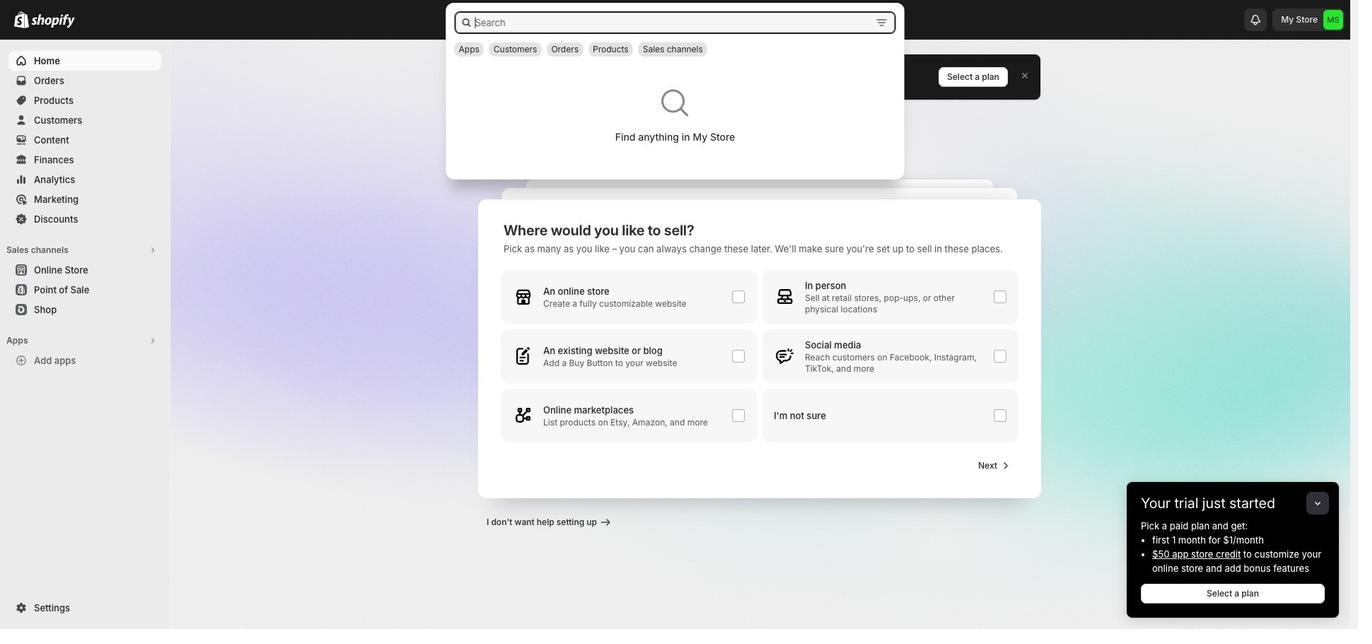 Task type: vqa. For each thing, say whether or not it's contained in the screenshot.
Search text box at the top of page
yes



Task type: describe. For each thing, give the bounding box(es) containing it.
Search text field
[[474, 11, 869, 34]]



Task type: locate. For each thing, give the bounding box(es) containing it.
shopify image
[[31, 14, 75, 28]]



